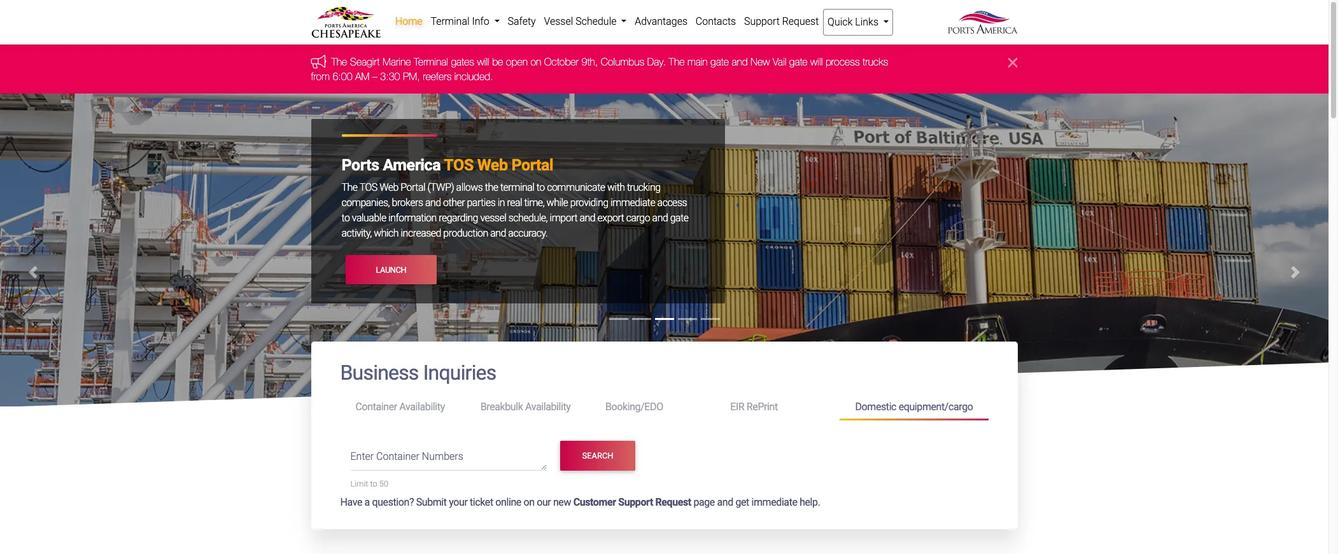 Task type: vqa. For each thing, say whether or not it's contained in the screenshot.
2
no



Task type: describe. For each thing, give the bounding box(es) containing it.
support inside support request 'link'
[[744, 15, 780, 27]]

help.
[[800, 497, 821, 509]]

customer support request link
[[574, 497, 692, 509]]

the for the tos web portal (twp) allows the terminal to communicate with trucking companies,                         brokers and other parties in real time, while providing immediate access to valuable                         information regarding vessel schedule, import and export cargo and gate activity, which increased production and accuracy.
[[342, 182, 358, 194]]

terminal
[[501, 182, 535, 194]]

request inside 'link'
[[783, 15, 819, 27]]

container availability link
[[340, 396, 465, 419]]

access
[[658, 197, 687, 209]]

contacts
[[696, 15, 736, 27]]

which
[[374, 227, 399, 240]]

1 will from the left
[[477, 56, 490, 68]]

booking/edo link
[[590, 396, 715, 419]]

companies,
[[342, 197, 390, 209]]

reprint
[[747, 401, 778, 413]]

gates
[[451, 56, 474, 68]]

ticket
[[470, 497, 493, 509]]

gate inside the tos web portal (twp) allows the terminal to communicate with trucking companies,                         brokers and other parties in real time, while providing immediate access to valuable                         information regarding vessel schedule, import and export cargo and gate activity, which increased production and accuracy.
[[670, 212, 689, 224]]

columbus
[[601, 56, 645, 68]]

0 vertical spatial web
[[477, 156, 508, 175]]

a
[[365, 497, 370, 509]]

1 vertical spatial request
[[656, 497, 692, 509]]

get
[[736, 497, 750, 509]]

tos web portal image
[[0, 94, 1329, 555]]

search button
[[561, 442, 635, 471]]

3:30
[[380, 71, 400, 82]]

trucks
[[863, 56, 889, 68]]

vessel
[[480, 212, 506, 224]]

the right day.
[[669, 56, 685, 68]]

the for the seagirt marine terminal gates will be open on october 9th, columbus day. the main gate and new vail gate will process trucks from 6:00 am – 3:30 pm, reefers included.
[[331, 56, 347, 68]]

have
[[340, 497, 362, 509]]

and down access on the top
[[653, 212, 668, 224]]

0 vertical spatial tos
[[444, 156, 474, 175]]

1 vertical spatial container
[[376, 451, 420, 463]]

business inquiries
[[340, 361, 496, 385]]

inquiries
[[423, 361, 496, 385]]

submit
[[416, 497, 447, 509]]

domestic equipment/cargo link
[[840, 396, 989, 421]]

container availability
[[356, 401, 445, 413]]

2 vertical spatial to
[[370, 480, 377, 489]]

cargo
[[627, 212, 650, 224]]

50
[[379, 480, 389, 489]]

schedule,
[[509, 212, 548, 224]]

with
[[608, 182, 625, 194]]

home
[[395, 15, 423, 27]]

home link
[[391, 9, 427, 34]]

2 horizontal spatial gate
[[790, 56, 808, 68]]

from
[[311, 71, 330, 82]]

links
[[855, 16, 879, 28]]

2 horizontal spatial to
[[537, 182, 545, 194]]

1 horizontal spatial immediate
[[752, 497, 798, 509]]

6:00
[[333, 71, 353, 82]]

portal inside the tos web portal (twp) allows the terminal to communicate with trucking companies,                         brokers and other parties in real time, while providing immediate access to valuable                         information regarding vessel schedule, import and export cargo and gate activity, which increased production and accuracy.
[[401, 182, 426, 194]]

october
[[544, 56, 579, 68]]

valuable
[[352, 212, 386, 224]]

marine
[[383, 56, 411, 68]]

the tos web portal (twp) allows the terminal to communicate with trucking companies,                         brokers and other parties in real time, while providing immediate access to valuable                         information regarding vessel schedule, import and export cargo and gate activity, which increased production and accuracy.
[[342, 182, 689, 240]]

day.
[[647, 56, 666, 68]]

providing
[[570, 197, 609, 209]]

process
[[826, 56, 860, 68]]

breakbulk
[[481, 401, 523, 413]]

export
[[598, 212, 624, 224]]

information
[[389, 212, 437, 224]]

online
[[496, 497, 522, 509]]

while
[[547, 197, 568, 209]]

pm,
[[403, 71, 420, 82]]

import
[[550, 212, 578, 224]]

availability for breakbulk availability
[[525, 401, 571, 413]]

america
[[383, 156, 441, 175]]

real
[[507, 197, 522, 209]]

be
[[492, 56, 503, 68]]

our
[[537, 497, 551, 509]]

bullhorn image
[[311, 55, 331, 69]]

eir reprint
[[731, 401, 778, 413]]

open
[[506, 56, 528, 68]]

on inside the seagirt marine terminal gates will be open on october 9th, columbus day. the main gate and new vail gate will process trucks from 6:00 am – 3:30 pm, reefers included.
[[531, 56, 542, 68]]

domestic
[[856, 401, 897, 413]]

and down vessel
[[491, 227, 506, 240]]

included.
[[455, 71, 493, 82]]

1 vertical spatial on
[[524, 497, 535, 509]]

numbers
[[422, 451, 464, 463]]

1 vertical spatial to
[[342, 212, 350, 224]]

enter container numbers
[[351, 451, 464, 463]]

2 will from the left
[[811, 56, 823, 68]]

main
[[688, 56, 708, 68]]

0 vertical spatial portal
[[512, 156, 554, 175]]

ports america tos web portal
[[342, 156, 554, 175]]

seagirt
[[350, 56, 380, 68]]

search
[[582, 451, 614, 461]]



Task type: locate. For each thing, give the bounding box(es) containing it.
web inside the tos web portal (twp) allows the terminal to communicate with trucking companies,                         brokers and other parties in real time, while providing immediate access to valuable                         information regarding vessel schedule, import and export cargo and gate activity, which increased production and accuracy.
[[380, 182, 399, 194]]

allows
[[456, 182, 483, 194]]

ports
[[342, 156, 379, 175]]

vail
[[773, 56, 787, 68]]

am
[[355, 71, 370, 82]]

web up brokers
[[380, 182, 399, 194]]

gate right vail in the top right of the page
[[790, 56, 808, 68]]

Enter Container Numbers text field
[[351, 450, 547, 471]]

1 horizontal spatial gate
[[711, 56, 729, 68]]

your
[[449, 497, 468, 509]]

gate
[[711, 56, 729, 68], [790, 56, 808, 68], [670, 212, 689, 224]]

0 horizontal spatial immediate
[[611, 197, 655, 209]]

schedule
[[576, 15, 617, 27]]

availability down business inquiries
[[400, 401, 445, 413]]

1 horizontal spatial web
[[477, 156, 508, 175]]

0 horizontal spatial web
[[380, 182, 399, 194]]

immediate
[[611, 197, 655, 209], [752, 497, 798, 509]]

the seagirt marine terminal gates will be open on october 9th, columbus day. the main gate and new vail gate will process trucks from 6:00 am – 3:30 pm, reefers included. alert
[[0, 45, 1329, 94]]

1 vertical spatial immediate
[[752, 497, 798, 509]]

launch link
[[346, 255, 437, 285]]

support up new
[[744, 15, 780, 27]]

eir
[[731, 401, 745, 413]]

1 horizontal spatial support
[[744, 15, 780, 27]]

request left page
[[656, 497, 692, 509]]

0 horizontal spatial availability
[[400, 401, 445, 413]]

availability
[[400, 401, 445, 413], [525, 401, 571, 413]]

immediate up cargo
[[611, 197, 655, 209]]

in
[[498, 197, 505, 209]]

1 vertical spatial web
[[380, 182, 399, 194]]

0 horizontal spatial request
[[656, 497, 692, 509]]

gate right main
[[711, 56, 729, 68]]

tos up companies,
[[360, 182, 378, 194]]

new
[[751, 56, 770, 68]]

and inside the seagirt marine terminal gates will be open on october 9th, columbus day. the main gate and new vail gate will process trucks from 6:00 am – 3:30 pm, reefers included.
[[732, 56, 748, 68]]

0 vertical spatial on
[[531, 56, 542, 68]]

0 vertical spatial immediate
[[611, 197, 655, 209]]

web up 'the'
[[477, 156, 508, 175]]

0 horizontal spatial support
[[619, 497, 653, 509]]

1 vertical spatial tos
[[360, 182, 378, 194]]

support request link
[[740, 9, 823, 34]]

parties
[[467, 197, 496, 209]]

and
[[732, 56, 748, 68], [425, 197, 441, 209], [580, 212, 596, 224], [653, 212, 668, 224], [491, 227, 506, 240], [717, 497, 734, 509]]

new
[[553, 497, 571, 509]]

container down the business
[[356, 401, 397, 413]]

0 horizontal spatial gate
[[670, 212, 689, 224]]

immediate inside the tos web portal (twp) allows the terminal to communicate with trucking companies,                         brokers and other parties in real time, while providing immediate access to valuable                         information regarding vessel schedule, import and export cargo and gate activity, which increased production and accuracy.
[[611, 197, 655, 209]]

the up 6:00
[[331, 56, 347, 68]]

terminal
[[431, 15, 470, 27], [414, 56, 448, 68]]

contacts link
[[692, 9, 740, 34]]

portal up brokers
[[401, 182, 426, 194]]

limit to 50
[[351, 480, 389, 489]]

the seagirt marine terminal gates will be open on october 9th, columbus day. the main gate and new vail gate will process trucks from 6:00 am – 3:30 pm, reefers included. link
[[311, 56, 889, 82]]

tos up allows
[[444, 156, 474, 175]]

vessel schedule link
[[540, 9, 631, 34]]

1 vertical spatial support
[[619, 497, 653, 509]]

and left get on the right bottom of page
[[717, 497, 734, 509]]

0 vertical spatial support
[[744, 15, 780, 27]]

1 vertical spatial portal
[[401, 182, 426, 194]]

0 vertical spatial to
[[537, 182, 545, 194]]

customer
[[574, 497, 616, 509]]

activity,
[[342, 227, 372, 240]]

and left new
[[732, 56, 748, 68]]

terminal inside the seagirt marine terminal gates will be open on october 9th, columbus day. the main gate and new vail gate will process trucks from 6:00 am – 3:30 pm, reefers included.
[[414, 56, 448, 68]]

on right open
[[531, 56, 542, 68]]

1 horizontal spatial will
[[811, 56, 823, 68]]

container inside "container availability" "link"
[[356, 401, 397, 413]]

0 vertical spatial request
[[783, 15, 819, 27]]

the
[[485, 182, 498, 194]]

page
[[694, 497, 715, 509]]

(twp)
[[428, 182, 454, 194]]

tos
[[444, 156, 474, 175], [360, 182, 378, 194]]

regarding
[[439, 212, 478, 224]]

terminal info link
[[427, 9, 504, 34]]

brokers
[[392, 197, 423, 209]]

0 horizontal spatial to
[[342, 212, 350, 224]]

1 horizontal spatial availability
[[525, 401, 571, 413]]

tos inside the tos web portal (twp) allows the terminal to communicate with trucking companies,                         brokers and other parties in real time, while providing immediate access to valuable                         information regarding vessel schedule, import and export cargo and gate activity, which increased production and accuracy.
[[360, 182, 378, 194]]

container up 50
[[376, 451, 420, 463]]

trucking
[[627, 182, 661, 194]]

breakbulk availability
[[481, 401, 571, 413]]

reefers
[[423, 71, 452, 82]]

0 vertical spatial container
[[356, 401, 397, 413]]

availability right the breakbulk
[[525, 401, 571, 413]]

other
[[443, 197, 465, 209]]

1 horizontal spatial portal
[[512, 156, 554, 175]]

availability inside "link"
[[400, 401, 445, 413]]

portal up terminal
[[512, 156, 554, 175]]

availability for container availability
[[400, 401, 445, 413]]

immediate right get on the right bottom of page
[[752, 497, 798, 509]]

request
[[783, 15, 819, 27], [656, 497, 692, 509]]

limit
[[351, 480, 368, 489]]

0 horizontal spatial will
[[477, 56, 490, 68]]

request left the quick
[[783, 15, 819, 27]]

terminal up reefers
[[414, 56, 448, 68]]

have a question? submit your ticket online on our new customer support request page and get immediate help.
[[340, 497, 821, 509]]

production
[[443, 227, 488, 240]]

safety
[[508, 15, 536, 27]]

on left the our
[[524, 497, 535, 509]]

advantages
[[635, 15, 688, 27]]

info
[[472, 15, 490, 27]]

1 horizontal spatial request
[[783, 15, 819, 27]]

9th,
[[582, 56, 598, 68]]

question?
[[372, 497, 414, 509]]

and down the (twp)
[[425, 197, 441, 209]]

0 horizontal spatial portal
[[401, 182, 426, 194]]

quick links link
[[823, 9, 894, 36]]

launch
[[376, 265, 406, 275]]

to up time,
[[537, 182, 545, 194]]

safety link
[[504, 9, 540, 34]]

to up activity,
[[342, 212, 350, 224]]

domestic equipment/cargo
[[856, 401, 973, 413]]

2 availability from the left
[[525, 401, 571, 413]]

will left process
[[811, 56, 823, 68]]

quick links
[[828, 16, 881, 28]]

to left 50
[[370, 480, 377, 489]]

time,
[[524, 197, 545, 209]]

breakbulk availability link
[[465, 396, 590, 419]]

will
[[477, 56, 490, 68], [811, 56, 823, 68]]

support request
[[744, 15, 819, 27]]

terminal left info
[[431, 15, 470, 27]]

accuracy.
[[508, 227, 548, 240]]

the seagirt marine terminal gates will be open on october 9th, columbus day. the main gate and new vail gate will process trucks from 6:00 am – 3:30 pm, reefers included.
[[311, 56, 889, 82]]

and down providing
[[580, 212, 596, 224]]

the
[[331, 56, 347, 68], [669, 56, 685, 68], [342, 182, 358, 194]]

quick
[[828, 16, 853, 28]]

0 vertical spatial terminal
[[431, 15, 470, 27]]

enter
[[351, 451, 374, 463]]

1 horizontal spatial to
[[370, 480, 377, 489]]

1 horizontal spatial tos
[[444, 156, 474, 175]]

gate down access on the top
[[670, 212, 689, 224]]

web
[[477, 156, 508, 175], [380, 182, 399, 194]]

vessel schedule
[[544, 15, 619, 27]]

advantages link
[[631, 9, 692, 34]]

increased
[[401, 227, 441, 240]]

–
[[372, 71, 378, 82]]

1 vertical spatial terminal
[[414, 56, 448, 68]]

support right customer
[[619, 497, 653, 509]]

the up companies,
[[342, 182, 358, 194]]

container
[[356, 401, 397, 413], [376, 451, 420, 463]]

will left be
[[477, 56, 490, 68]]

0 horizontal spatial tos
[[360, 182, 378, 194]]

on
[[531, 56, 542, 68], [524, 497, 535, 509]]

the inside the tos web portal (twp) allows the terminal to communicate with trucking companies,                         brokers and other parties in real time, while providing immediate access to valuable                         information regarding vessel schedule, import and export cargo and gate activity, which increased production and accuracy.
[[342, 182, 358, 194]]

communicate
[[547, 182, 605, 194]]

terminal info
[[431, 15, 492, 27]]

close image
[[1009, 55, 1018, 70]]

1 availability from the left
[[400, 401, 445, 413]]

equipment/cargo
[[899, 401, 973, 413]]



